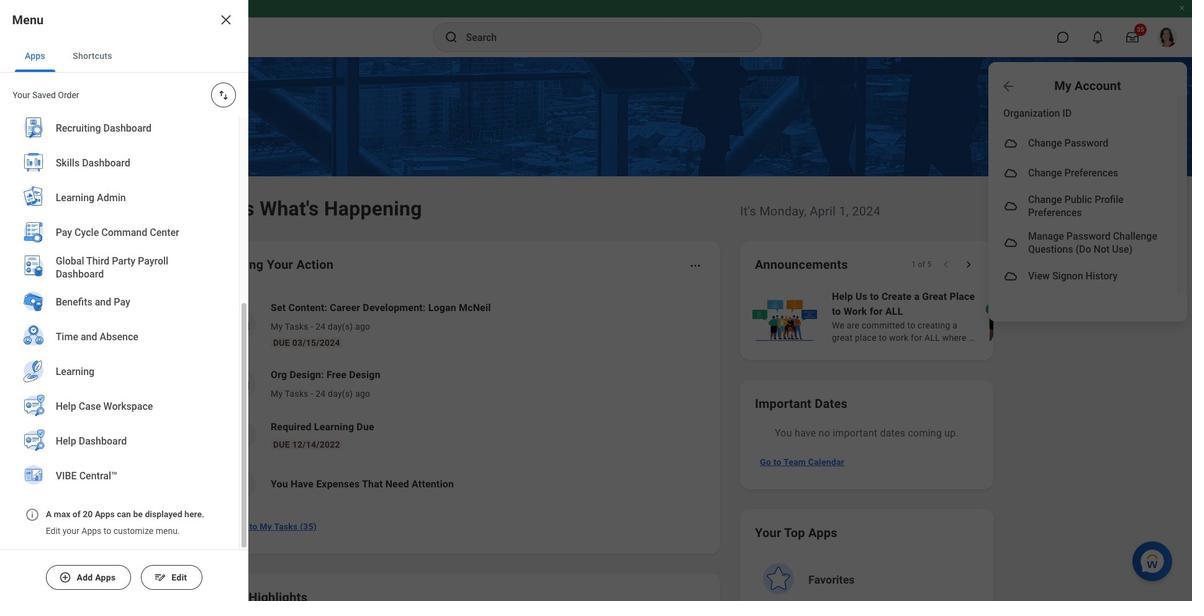 Task type: locate. For each thing, give the bounding box(es) containing it.
inbox image
[[232, 315, 250, 334]]

avatar image for 1st menu item from the bottom of the page
[[1004, 269, 1019, 284]]

1 avatar image from the top
[[1004, 136, 1019, 151]]

avatar image for 4th menu item
[[1004, 236, 1019, 251]]

x image
[[219, 12, 234, 27]]

3 avatar image from the top
[[1004, 199, 1019, 214]]

avatar image
[[1004, 136, 1019, 151], [1004, 166, 1019, 181], [1004, 199, 1019, 214], [1004, 236, 1019, 251], [1004, 269, 1019, 284]]

5 menu item from the top
[[989, 261, 1179, 291]]

main content
[[0, 57, 1193, 601]]

back image
[[1002, 79, 1016, 94]]

list inside global navigation dialog
[[0, 0, 239, 504]]

avatar image for fifth menu item from the bottom
[[1004, 136, 1019, 151]]

menu item
[[989, 129, 1179, 158], [989, 158, 1179, 188], [989, 188, 1179, 225], [989, 225, 1179, 261], [989, 261, 1179, 291]]

book open image
[[232, 426, 250, 444]]

chevron right small image
[[963, 258, 975, 271]]

menu
[[989, 95, 1188, 295]]

global navigation dialog
[[0, 0, 249, 601]]

banner
[[0, 0, 1193, 322]]

4 menu item from the top
[[989, 225, 1179, 261]]

sort image
[[217, 89, 230, 101]]

3 menu item from the top
[[989, 188, 1179, 225]]

4 avatar image from the top
[[1004, 236, 1019, 251]]

list
[[0, 0, 239, 504], [751, 288, 1193, 345], [214, 291, 706, 509]]

inbox image
[[232, 375, 250, 393]]

5 avatar image from the top
[[1004, 269, 1019, 284]]

1 menu item from the top
[[989, 129, 1179, 158]]

text edit image
[[154, 572, 166, 584]]

status
[[912, 260, 932, 270]]

2 avatar image from the top
[[1004, 166, 1019, 181]]

tab list
[[0, 40, 249, 73]]



Task type: describe. For each thing, give the bounding box(es) containing it.
dashboard expenses image
[[232, 475, 250, 494]]

avatar image for 3rd menu item from the bottom of the page
[[1004, 199, 1019, 214]]

info image
[[25, 508, 40, 522]]

close environment banner image
[[1179, 4, 1187, 12]]

chevron left small image
[[941, 258, 953, 271]]

notifications large image
[[1092, 31, 1105, 43]]

plus circle image
[[59, 572, 72, 584]]

logan mcneil image
[[1158, 27, 1178, 47]]

avatar image for 4th menu item from the bottom of the page
[[1004, 166, 1019, 181]]

inbox large image
[[1127, 31, 1139, 43]]

search image
[[444, 30, 459, 45]]

2 menu item from the top
[[989, 158, 1179, 188]]



Task type: vqa. For each thing, say whether or not it's contained in the screenshot.
E6520.jpg image
no



